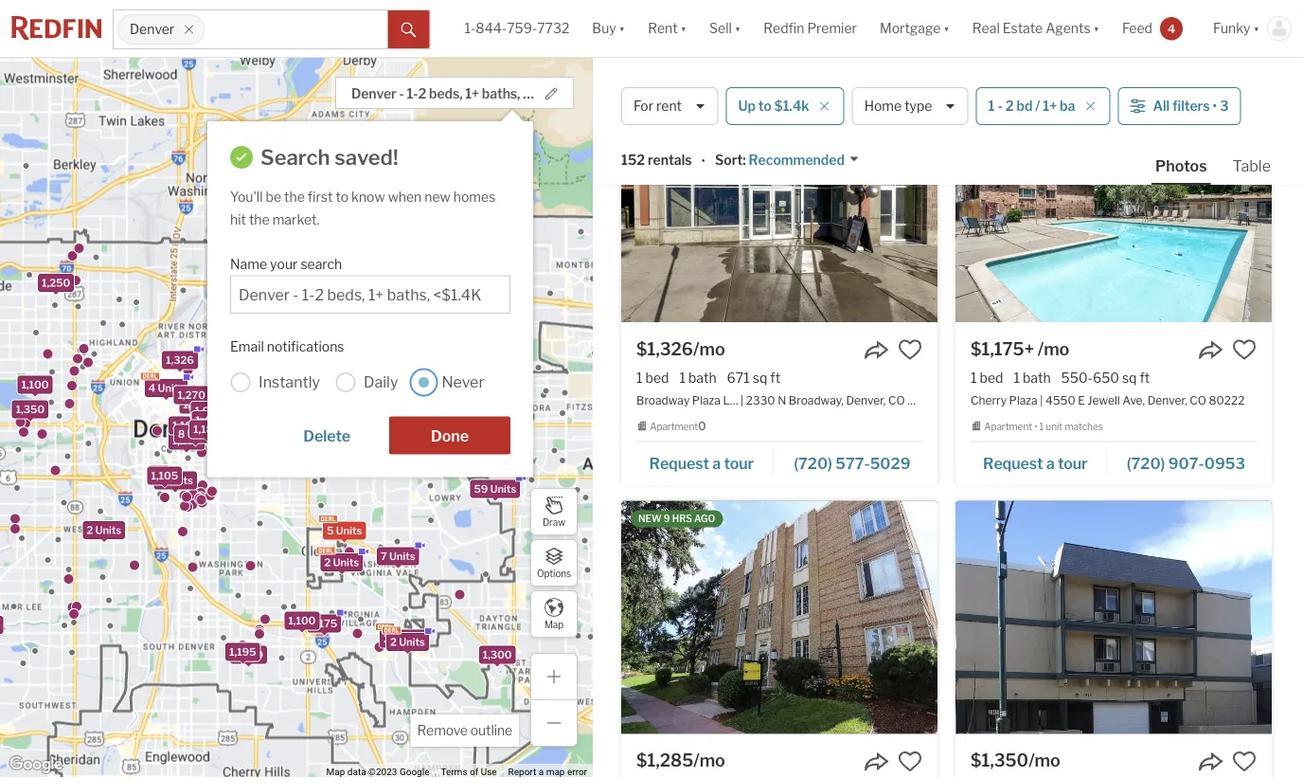 Task type: locate. For each thing, give the bounding box(es) containing it.
1 horizontal spatial the
[[284, 189, 305, 205]]

1 vertical spatial 1,400
[[195, 414, 225, 426]]

152 rentals •
[[622, 152, 706, 169]]

a
[[712, 42, 721, 61], [1046, 42, 1055, 61], [713, 454, 721, 473], [1047, 454, 1055, 473]]

email notifications
[[230, 338, 344, 354]]

tour down "sell ▾"
[[724, 42, 754, 61]]

2 | from the left
[[1041, 394, 1044, 407]]

▾ right funky
[[1254, 20, 1260, 36]]

for rent
[[634, 98, 682, 114]]

1 apartment from the left
[[650, 421, 699, 432]]

first
[[308, 189, 333, 205]]

▾ inside buy ▾ dropdown button
[[619, 20, 626, 36]]

a down unit
[[1047, 454, 1055, 473]]

sq right 671
[[753, 369, 768, 385]]

1- left 759-
[[465, 20, 476, 36]]

1 1 bed from the left
[[637, 369, 669, 385]]

4 units
[[149, 382, 184, 394], [158, 474, 193, 487]]

request down apartment • 1 unit matches
[[984, 454, 1044, 473]]

for
[[823, 76, 852, 102]]

| left 4550
[[1041, 394, 1044, 407]]

request a tour down real estate agents ▾
[[983, 42, 1088, 61]]

1 horizontal spatial -
[[998, 98, 1003, 114]]

1+
[[466, 86, 480, 102], [1044, 98, 1058, 114]]

1 horizontal spatial 1+
[[1044, 98, 1058, 114]]

4 units down 1,326
[[149, 382, 184, 394]]

/mo for $1,326 /mo
[[694, 338, 726, 359]]

you'll be the first to know when new homes hit the market.
[[230, 189, 496, 228]]

<$1.4k
[[523, 86, 567, 102]]

remove denver image
[[183, 24, 195, 35]]

bath for $1,326
[[689, 369, 717, 385]]

0 horizontal spatial 1 bath
[[680, 369, 717, 385]]

the right be
[[284, 189, 305, 205]]

1+ right beds,
[[466, 86, 480, 102]]

1 horizontal spatial denver
[[352, 86, 397, 102]]

0 horizontal spatial 1+
[[466, 86, 480, 102]]

0 horizontal spatial 1,350
[[16, 403, 45, 415]]

0 horizontal spatial 1,100
[[21, 379, 49, 391]]

request a tour button for (720) 907-0953
[[971, 448, 1108, 476]]

5 ▾ from the left
[[1094, 20, 1100, 36]]

0 horizontal spatial video
[[664, 101, 693, 113]]

1 horizontal spatial 1 bath
[[1014, 369, 1052, 385]]

a for (720) 909-8403
[[712, 42, 721, 61]]

denver for denver - 1-2 beds, 1+ baths, <$1.4k
[[352, 86, 397, 102]]

0 horizontal spatial •
[[702, 153, 706, 169]]

request a tour down "sell"
[[649, 42, 754, 61]]

rentals
[[648, 152, 692, 168]]

1 vertical spatial 1-
[[407, 86, 418, 102]]

2 1 bath from the left
[[1014, 369, 1052, 385]]

apartment down broadway
[[650, 421, 699, 432]]

plaza up apartment • 1 unit matches
[[1010, 394, 1038, 407]]

2 horizontal spatial 2 units
[[390, 636, 425, 648]]

1 bed from the left
[[646, 369, 669, 385]]

0 vertical spatial 1-
[[465, 20, 476, 36]]

tour left up
[[695, 101, 722, 113]]

&
[[654, 101, 662, 113]]

bed for $1,326
[[646, 369, 669, 385]]

80222
[[1210, 394, 1246, 407]]

name
[[230, 256, 267, 272]]

2 vertical spatial •
[[1035, 421, 1038, 432]]

photo of 1020 n sherman st, denver, co 80203 image
[[622, 501, 938, 734]]

recommended button
[[746, 151, 860, 169]]

0 horizontal spatial favorite button checkbox
[[898, 749, 923, 774]]

0 horizontal spatial 1-
[[407, 86, 418, 102]]

0 horizontal spatial sq
[[753, 369, 768, 385]]

1 horizontal spatial co
[[1191, 394, 1207, 407]]

None search field
[[205, 10, 388, 48]]

table
[[1233, 156, 1272, 175]]

1 up broadway plaza lofts at the bottom
[[680, 369, 686, 385]]

(720) left the 577-
[[794, 454, 833, 473]]

▾ right "sell"
[[735, 20, 741, 36]]

the
[[284, 189, 305, 205], [249, 212, 270, 228]]

1 horizontal spatial bath
[[1023, 369, 1052, 385]]

2 bath from the left
[[1023, 369, 1052, 385]]

1 horizontal spatial plaza
[[1010, 394, 1038, 407]]

1 horizontal spatial •
[[1035, 421, 1038, 432]]

1 bath for $1,175+
[[1014, 369, 1052, 385]]

favorite button image for $1,350 /mo
[[1233, 749, 1258, 774]]

▾ for sell ▾
[[735, 20, 741, 36]]

1+ right /
[[1044, 98, 1058, 114]]

favorite button checkbox up 80222
[[1233, 337, 1258, 362]]

1 bed up broadway
[[637, 369, 669, 385]]

bath up 4550
[[1023, 369, 1052, 385]]

redfin premier button
[[753, 0, 869, 57]]

▾ inside mortgage ▾ dropdown button
[[944, 20, 950, 36]]

denver, right the ave,
[[1148, 394, 1188, 407]]

to right up
[[759, 98, 772, 114]]

agents
[[1046, 20, 1091, 36]]

(720) for $1,326 /mo
[[794, 454, 833, 473]]

▾ inside rent ▾ dropdown button
[[681, 20, 687, 36]]

2 tour from the left
[[1005, 101, 1032, 113]]

1 horizontal spatial sq
[[1123, 369, 1138, 385]]

denver, right broadway,
[[847, 394, 886, 407]]

search
[[301, 256, 342, 272]]

1 bath down '$1,175+ /mo'
[[1014, 369, 1052, 385]]

ft up n
[[771, 369, 781, 385]]

favorite button image
[[898, 337, 923, 362], [898, 749, 923, 774], [1233, 749, 1258, 774]]

2 ft from the left
[[1141, 369, 1151, 385]]

1 horizontal spatial apartment
[[985, 421, 1033, 432]]

1,350
[[16, 403, 45, 415], [447, 410, 476, 423]]

plaza up 0
[[693, 394, 721, 407]]

0 vertical spatial 4
[[1168, 22, 1176, 35]]

1 vertical spatial •
[[702, 153, 706, 169]]

bd
[[1017, 98, 1033, 114]]

1 horizontal spatial |
[[1041, 394, 1044, 407]]

map button
[[531, 590, 578, 638]]

0 horizontal spatial bath
[[689, 369, 717, 385]]

- left beds,
[[399, 86, 404, 102]]

1 ft from the left
[[771, 369, 781, 385]]

bed up cherry
[[980, 369, 1004, 385]]

- left 'bd'
[[998, 98, 1003, 114]]

denver
[[130, 21, 175, 37], [622, 76, 694, 102], [352, 86, 397, 102]]

favorite button checkbox
[[898, 337, 923, 362], [1233, 337, 1258, 362]]

1 horizontal spatial video
[[973, 101, 1003, 113]]

co left 80205
[[889, 394, 906, 407]]

2 favorite button checkbox from the left
[[1233, 337, 1258, 362]]

request down estate
[[983, 42, 1043, 61]]

1 bed for $1,326 /mo
[[637, 369, 669, 385]]

rent down 8403
[[856, 76, 904, 102]]

0 horizontal spatial plaza
[[693, 394, 721, 407]]

0 vertical spatial 4 units
[[149, 382, 184, 394]]

denver for denver apartments for rent
[[622, 76, 694, 102]]

request for (720) 577-5029
[[650, 454, 710, 473]]

buy ▾ button
[[581, 0, 637, 57]]

• left the sort
[[702, 153, 706, 169]]

0 vertical spatial 2 units
[[87, 524, 121, 536]]

home type
[[865, 98, 933, 114]]

(720) for $1,175+ /mo
[[1127, 454, 1166, 473]]

0 horizontal spatial denver,
[[847, 394, 886, 407]]

1 | from the left
[[741, 394, 744, 407]]

sort :
[[715, 152, 746, 168]]

1 left 'bd'
[[989, 98, 996, 114]]

remove up to $1.4k image
[[819, 100, 831, 112]]

remove
[[417, 723, 468, 739]]

6 ▾ from the left
[[1254, 20, 1260, 36]]

(720) inside 'link'
[[1127, 454, 1166, 473]]

0 horizontal spatial ft
[[771, 369, 781, 385]]

2 bed from the left
[[980, 369, 1004, 385]]

home
[[865, 98, 902, 114]]

options button
[[531, 539, 578, 587]]

map
[[545, 619, 564, 630]]

to right the first
[[336, 189, 349, 205]]

bed up broadway
[[646, 369, 669, 385]]

1,400 up 1,163
[[183, 399, 212, 411]]

8403
[[871, 42, 912, 61]]

request a tour for (720) 577-5029
[[650, 454, 754, 473]]

google image
[[5, 752, 67, 777]]

/mo
[[694, 338, 726, 359], [1038, 338, 1070, 359], [694, 750, 726, 771], [1029, 750, 1061, 771]]

0 horizontal spatial bed
[[646, 369, 669, 385]]

(844) 505-6085
[[1126, 42, 1247, 61]]

1 horizontal spatial bed
[[980, 369, 1004, 385]]

apartment
[[650, 421, 699, 432], [985, 421, 1033, 432]]

1 vertical spatial the
[[249, 212, 270, 228]]

a down real estate agents ▾
[[1046, 42, 1055, 61]]

1 vertical spatial 4
[[149, 382, 156, 394]]

• left 3
[[1214, 98, 1218, 114]]

to
[[759, 98, 772, 114], [336, 189, 349, 205]]

2 video from the left
[[973, 101, 1003, 113]]

▾ for buy ▾
[[619, 20, 626, 36]]

0 vertical spatial rent
[[648, 20, 678, 36]]

▾
[[619, 20, 626, 36], [681, 20, 687, 36], [735, 20, 741, 36], [944, 20, 950, 36], [1094, 20, 1100, 36], [1254, 20, 1260, 36]]

1,400 up 8 units
[[195, 414, 225, 426]]

0 horizontal spatial rent
[[648, 20, 678, 36]]

apartment down cherry
[[985, 421, 1033, 432]]

1 horizontal spatial favorite button checkbox
[[1233, 749, 1258, 774]]

2 favorite button checkbox from the left
[[1233, 749, 1258, 774]]

7732
[[538, 20, 570, 36]]

email
[[230, 338, 264, 354]]

▾ inside sell ▾ dropdown button
[[735, 20, 741, 36]]

550-
[[1062, 369, 1094, 385]]

$1,326 /mo
[[637, 338, 726, 359]]

favorite button checkbox
[[898, 749, 923, 774], [1233, 749, 1258, 774]]

1 denver, from the left
[[847, 394, 886, 407]]

done button
[[389, 416, 511, 454]]

denver inside button
[[352, 86, 397, 102]]

4 ▾ from the left
[[944, 20, 950, 36]]

1 1 bath from the left
[[680, 369, 717, 385]]

tour left /
[[1005, 101, 1032, 113]]

505-
[[1169, 42, 1205, 61]]

1 down '$1,175+ /mo'
[[1014, 369, 1021, 385]]

0 horizontal spatial |
[[741, 394, 744, 407]]

request a tour down 0
[[650, 454, 754, 473]]

1 tour from the left
[[695, 101, 722, 113]]

saved!
[[335, 144, 399, 170]]

0 vertical spatial •
[[1214, 98, 1218, 114]]

request a tour down apartment • 1 unit matches
[[984, 454, 1088, 473]]

1 horizontal spatial 4
[[158, 474, 165, 487]]

1 horizontal spatial 1 bed
[[971, 369, 1004, 385]]

• inside 152 rentals •
[[702, 153, 706, 169]]

0 horizontal spatial denver
[[130, 21, 175, 37]]

1+ inside 1 - 2 bd / 1+ ba button
[[1044, 98, 1058, 114]]

1 horizontal spatial favorite button checkbox
[[1233, 337, 1258, 362]]

1 inside button
[[989, 98, 996, 114]]

59
[[474, 483, 488, 495]]

0953
[[1205, 454, 1246, 473]]

1 vertical spatial to
[[336, 189, 349, 205]]

▾ right agents
[[1094, 20, 1100, 36]]

2
[[418, 86, 427, 102], [1006, 98, 1014, 114], [87, 524, 93, 536], [324, 556, 331, 569], [390, 636, 397, 648]]

1,105
[[151, 470, 178, 482]]

5
[[327, 525, 334, 537]]

1,175
[[311, 617, 338, 630]]

sq right 650
[[1123, 369, 1138, 385]]

request down apartment 0
[[650, 454, 710, 473]]

to inside "button"
[[759, 98, 772, 114]]

1,326
[[166, 354, 194, 366]]

4 units down 1,285
[[158, 474, 193, 487]]

1+ inside denver - 1-2 beds, 1+ baths, <$1.4k button
[[466, 86, 480, 102]]

co left 80222
[[1191, 394, 1207, 407]]

request for (720) 909-8403
[[649, 42, 709, 61]]

1 plaza from the left
[[693, 394, 721, 407]]

1 horizontal spatial rent
[[856, 76, 904, 102]]

1 horizontal spatial ft
[[1141, 369, 1151, 385]]

0 horizontal spatial 1 bed
[[637, 369, 669, 385]]

rent right buy ▾
[[648, 20, 678, 36]]

2 1 bed from the left
[[971, 369, 1004, 385]]

video right '&'
[[664, 101, 693, 113]]

0 vertical spatial to
[[759, 98, 772, 114]]

tour down matches
[[1058, 454, 1088, 473]]

tour down lofts
[[724, 454, 754, 473]]

2 horizontal spatial 4
[[1168, 22, 1176, 35]]

1 favorite button checkbox from the left
[[898, 749, 923, 774]]

1 bath from the left
[[689, 369, 717, 385]]

▾ left "sell"
[[681, 20, 687, 36]]

cherry
[[971, 394, 1007, 407]]

real estate agents ▾
[[973, 20, 1100, 36]]

request a tour for (720) 909-8403
[[649, 42, 754, 61]]

units
[[158, 382, 184, 394], [187, 428, 213, 440], [167, 474, 193, 487], [491, 483, 517, 495], [95, 524, 121, 536], [336, 525, 362, 537], [390, 550, 416, 563], [333, 556, 359, 569], [399, 633, 425, 645], [399, 636, 425, 648]]

plaza
[[693, 394, 721, 407], [1010, 394, 1038, 407]]

2 ▾ from the left
[[681, 20, 687, 36]]

1 favorite button checkbox from the left
[[898, 337, 923, 362]]

• left unit
[[1035, 421, 1038, 432]]

denver for denver
[[130, 21, 175, 37]]

plaza for broadway
[[693, 394, 721, 407]]

1 vertical spatial 1,100
[[289, 615, 316, 627]]

1 co from the left
[[889, 394, 906, 407]]

▾ right mortgage
[[944, 20, 950, 36]]

for rent button
[[622, 87, 719, 125]]

a up ago
[[713, 454, 721, 473]]

mortgage ▾ button
[[869, 0, 962, 57]]

1- left beds,
[[407, 86, 418, 102]]

request down rent ▾
[[649, 42, 709, 61]]

1 bath up broadway plaza lofts at the bottom
[[680, 369, 717, 385]]

1-844-759-7732 link
[[465, 20, 570, 36]]

photo of 1425 yosemite st, denver, co 80220 image
[[956, 501, 1273, 734]]

1 vertical spatial 4 units
[[158, 474, 193, 487]]

• inside button
[[1214, 98, 1218, 114]]

2 apartment from the left
[[985, 421, 1033, 432]]

-
[[399, 86, 404, 102], [998, 98, 1003, 114]]

remove outline
[[417, 723, 513, 739]]

a down "sell"
[[712, 42, 721, 61]]

tour for (720) 577-5029
[[724, 454, 754, 473]]

up to $1.4k button
[[726, 87, 845, 125]]

0 horizontal spatial tour
[[695, 101, 722, 113]]

notifications
[[267, 338, 344, 354]]

2 horizontal spatial •
[[1214, 98, 1218, 114]]

favorite button checkbox up 80205
[[898, 337, 923, 362]]

3 ▾ from the left
[[735, 20, 741, 36]]

you'll
[[230, 189, 263, 205]]

0 horizontal spatial co
[[889, 394, 906, 407]]

photo of 2330 n broadway, denver, co 80205 image
[[622, 89, 938, 322]]

denver - 1-2 beds, 1+ baths, <$1.4k
[[352, 86, 567, 102]]

6085
[[1205, 42, 1247, 61]]

$1,285 /mo
[[637, 750, 726, 771]]

tour down agents
[[1058, 42, 1088, 61]]

1 horizontal spatial tour
[[1005, 101, 1032, 113]]

2 horizontal spatial denver
[[622, 76, 694, 102]]

rent
[[648, 20, 678, 36], [856, 76, 904, 102]]

:
[[743, 152, 746, 168]]

0 horizontal spatial favorite button checkbox
[[898, 337, 923, 362]]

1,150
[[213, 416, 240, 429]]

funky
[[1214, 20, 1251, 36]]

0 horizontal spatial -
[[399, 86, 404, 102]]

bath up broadway plaza lofts at the bottom
[[689, 369, 717, 385]]

redfin premier
[[764, 20, 858, 36]]

(720) left 907-
[[1127, 454, 1166, 473]]

1 horizontal spatial 2 units
[[324, 556, 359, 569]]

1 ▾ from the left
[[619, 20, 626, 36]]

2 plaza from the left
[[1010, 394, 1038, 407]]

| left the 2330
[[741, 394, 744, 407]]

0 horizontal spatial apartment
[[650, 421, 699, 432]]

1 horizontal spatial to
[[759, 98, 772, 114]]

1 horizontal spatial denver,
[[1148, 394, 1188, 407]]

video left 'bd'
[[973, 101, 1003, 113]]

(720) 577-5029
[[794, 454, 911, 473]]

7
[[381, 550, 387, 563]]

•
[[1214, 98, 1218, 114], [702, 153, 706, 169], [1035, 421, 1038, 432]]

photos
[[1156, 156, 1208, 175]]

name your search
[[230, 256, 342, 272]]

apartment inside apartment 0
[[650, 421, 699, 432]]

0 vertical spatial the
[[284, 189, 305, 205]]

ft up the ave,
[[1141, 369, 1151, 385]]

1 bed up cherry
[[971, 369, 1004, 385]]

favorite button checkbox for $1,326 /mo
[[898, 337, 923, 362]]

▾ right the buy at the left of the page
[[619, 20, 626, 36]]

favorite button checkbox for $1,350 /mo
[[1233, 749, 1258, 774]]

the right hit
[[249, 212, 270, 228]]

0 horizontal spatial to
[[336, 189, 349, 205]]



Task type: describe. For each thing, give the bounding box(es) containing it.
buy ▾
[[593, 20, 626, 36]]

tour for (844) 505-6085
[[1058, 42, 1088, 61]]

909-
[[834, 42, 871, 61]]

1-844-759-7732
[[465, 20, 570, 36]]

a for (844) 505-6085
[[1046, 42, 1055, 61]]

mortgage
[[880, 20, 941, 36]]

(720) 907-0953
[[1127, 454, 1246, 473]]

tour for (720) 909-8403
[[724, 42, 754, 61]]

8 units
[[178, 428, 213, 440]]

search saved! dialog
[[208, 110, 534, 477]]

0 vertical spatial 1,100
[[21, 379, 49, 391]]

- for denver
[[399, 86, 404, 102]]

1,285
[[173, 434, 201, 447]]

▾ for mortgage ▾
[[944, 20, 950, 36]]

/mo for $1,175+ /mo
[[1038, 338, 1070, 359]]

$1,350 /mo
[[971, 750, 1061, 771]]

ave,
[[1123, 394, 1146, 407]]

a for (720) 907-0953
[[1047, 454, 1055, 473]]

3d & video tour
[[639, 101, 722, 113]]

lofts
[[724, 394, 752, 407]]

be
[[266, 189, 282, 205]]

- for 1
[[998, 98, 1003, 114]]

1 sq from the left
[[753, 369, 768, 385]]

Name your search text field
[[239, 286, 502, 304]]

759-
[[507, 20, 538, 36]]

request a tour for (844) 505-6085
[[983, 42, 1088, 61]]

sell ▾
[[710, 20, 741, 36]]

4550
[[1046, 394, 1076, 407]]

(720) down 'redfin premier'
[[792, 42, 831, 61]]

▾ for funky ▾
[[1254, 20, 1260, 36]]

152
[[622, 152, 645, 168]]

rent ▾ button
[[648, 0, 687, 57]]

broadway
[[637, 394, 690, 407]]

buy ▾ button
[[593, 0, 626, 57]]

submit search image
[[401, 22, 416, 38]]

apartment for $1,326
[[650, 421, 699, 432]]

remove 1 - 2 bd / 1+ ba image
[[1085, 100, 1097, 112]]

1 vertical spatial rent
[[856, 76, 904, 102]]

favorite button image
[[1233, 337, 1258, 362]]

0 horizontal spatial the
[[249, 212, 270, 228]]

1 horizontal spatial 1,100
[[289, 615, 316, 627]]

0 horizontal spatial 4
[[149, 382, 156, 394]]

650
[[1094, 369, 1120, 385]]

bath for $1,175+
[[1023, 369, 1052, 385]]

• for rentals
[[702, 153, 706, 169]]

844-
[[476, 20, 507, 36]]

1- inside button
[[407, 86, 418, 102]]

denver apartments for rent
[[622, 76, 904, 102]]

favorite button checkbox for $1,175+ /mo
[[1233, 337, 1258, 362]]

broadway,
[[789, 394, 844, 407]]

up to $1.4k
[[739, 98, 810, 114]]

1 up cherry
[[971, 369, 978, 385]]

0 horizontal spatial 2 units
[[87, 524, 121, 536]]

bed for $1,175+
[[980, 369, 1004, 385]]

cherry plaza | 4550 e jewell ave, denver, co 80222
[[971, 394, 1246, 407]]

2 denver, from the left
[[1148, 394, 1188, 407]]

draw button
[[531, 488, 578, 535]]

1+ for /
[[1044, 98, 1058, 114]]

photos button
[[1152, 155, 1230, 185]]

1 left unit
[[1040, 421, 1045, 432]]

(720) 909-8403
[[792, 42, 912, 61]]

sort
[[715, 152, 743, 168]]

rent
[[657, 98, 682, 114]]

671
[[727, 369, 750, 385]]

23
[[384, 633, 397, 645]]

1 up broadway
[[637, 369, 643, 385]]

plaza for cherry
[[1010, 394, 1038, 407]]

$1.4k
[[775, 98, 810, 114]]

2 sq from the left
[[1123, 369, 1138, 385]]

▾ for rent ▾
[[681, 20, 687, 36]]

to inside you'll be the first to know when new homes hit the market.
[[336, 189, 349, 205]]

hit
[[230, 212, 246, 228]]

a for (720) 577-5029
[[713, 454, 721, 473]]

7 units
[[381, 550, 416, 563]]

email notifications. required field. element
[[230, 329, 498, 357]]

tour for (720) 907-0953
[[1058, 454, 1088, 473]]

beds,
[[429, 86, 463, 102]]

request for (844) 505-6085
[[983, 42, 1043, 61]]

unit
[[1047, 421, 1064, 432]]

1 bath for $1,326
[[680, 369, 717, 385]]

apartment 0
[[650, 419, 706, 433]]

▾ inside real estate agents ▾ link
[[1094, 20, 1100, 36]]

3
[[1221, 98, 1229, 114]]

/mo for $1,285 /mo
[[694, 750, 726, 771]]

2 co from the left
[[1191, 394, 1207, 407]]

1,163
[[172, 420, 199, 432]]

real estate agents ▾ button
[[962, 0, 1112, 57]]

(720) 909-8403 link
[[773, 34, 923, 66]]

sell ▾ button
[[699, 0, 753, 57]]

new
[[425, 189, 451, 205]]

59 units
[[474, 483, 517, 495]]

1+ for beds,
[[466, 86, 480, 102]]

$1,285
[[637, 750, 694, 771]]

2330
[[747, 394, 776, 407]]

2 vertical spatial 2 units
[[390, 636, 425, 648]]

favorite button image for $1,326 /mo
[[898, 337, 923, 362]]

favorite button image for $1,285 /mo
[[898, 749, 923, 774]]

sell
[[710, 20, 732, 36]]

request a tour button for (844) 505-6085
[[971, 36, 1107, 64]]

apartments
[[698, 76, 818, 102]]

• for filters
[[1214, 98, 1218, 114]]

577-
[[836, 454, 871, 473]]

new
[[639, 513, 662, 525]]

all filters • 3
[[1154, 98, 1229, 114]]

8
[[178, 428, 185, 440]]

rent ▾ button
[[637, 0, 699, 57]]

1 horizontal spatial 1,350
[[447, 410, 476, 423]]

search saved!
[[261, 144, 399, 170]]

request a tour button for (720) 909-8403
[[637, 36, 773, 64]]

table button
[[1230, 155, 1276, 183]]

/
[[1036, 98, 1041, 114]]

options
[[537, 568, 571, 579]]

name your search. required field. element
[[230, 247, 501, 275]]

premier
[[808, 20, 858, 36]]

search
[[261, 144, 330, 170]]

80205
[[908, 394, 946, 407]]

apartment for $1,175+
[[985, 421, 1033, 432]]

2 vertical spatial 4
[[158, 474, 165, 487]]

/mo for $1,350 /mo
[[1029, 750, 1061, 771]]

1 bed for $1,175+ /mo
[[971, 369, 1004, 385]]

1 - 2 bd / 1+ ba
[[989, 98, 1076, 114]]

0 vertical spatial 1,400
[[183, 399, 212, 411]]

1 horizontal spatial 1-
[[465, 20, 476, 36]]

request a tour button for (720) 577-5029
[[637, 448, 775, 476]]

rent inside dropdown button
[[648, 20, 678, 36]]

when
[[388, 189, 422, 205]]

map region
[[0, 0, 791, 777]]

up
[[739, 98, 756, 114]]

ba
[[1061, 98, 1076, 114]]

671 sq ft
[[727, 369, 781, 385]]

photo of 4550 e jewell ave, denver, co 80222 image
[[956, 89, 1273, 322]]

market.
[[273, 212, 320, 228]]

estate
[[1003, 20, 1044, 36]]

5029
[[871, 454, 911, 473]]

all filters • 3 button
[[1119, 87, 1242, 125]]

favorite button checkbox for $1,285 /mo
[[898, 749, 923, 774]]

1 video from the left
[[664, 101, 693, 113]]

type
[[905, 98, 933, 114]]

1,125
[[202, 422, 228, 434]]

1 vertical spatial 2 units
[[324, 556, 359, 569]]

request for (720) 907-0953
[[984, 454, 1044, 473]]

draw
[[543, 517, 566, 528]]

baths,
[[482, 86, 521, 102]]

recommended
[[749, 152, 845, 168]]

5 units
[[327, 525, 362, 537]]

video tour
[[973, 101, 1032, 113]]

request a tour for (720) 907-0953
[[984, 454, 1088, 473]]

1,195
[[230, 646, 256, 658]]

daily
[[364, 373, 398, 391]]

ago
[[695, 513, 716, 525]]

for
[[634, 98, 654, 114]]

rent ▾
[[648, 20, 687, 36]]



Task type: vqa. For each thing, say whether or not it's contained in the screenshot.
1,100
yes



